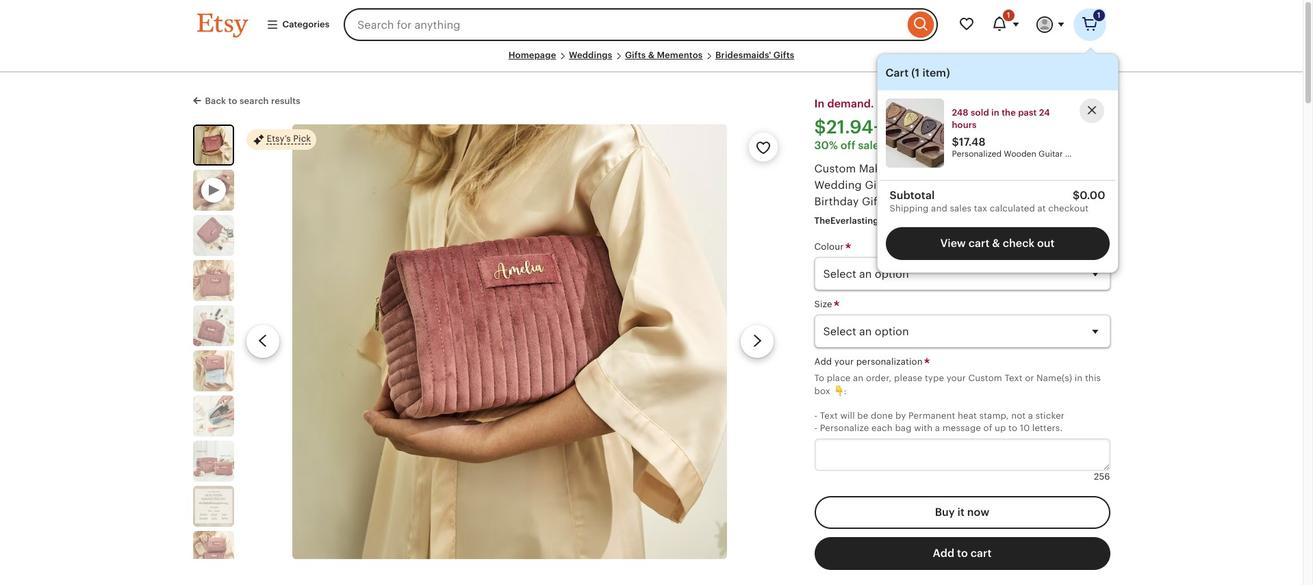 Task type: locate. For each thing, give the bounding box(es) containing it.
gifts up $0.00
[[1068, 163, 1094, 176]]

an
[[854, 374, 864, 384]]

custom makeup bag personalised bridesmaid gifts wedding image 7 image
[[193, 441, 234, 482]]

• up shipping and sales tax calculated at checkout on the top right of page
[[996, 179, 1000, 192]]

gifts down search for anything text field
[[625, 50, 646, 60]]

2 horizontal spatial to
[[1009, 423, 1018, 434]]

bag up travel
[[904, 163, 925, 176]]

• left the shipping
[[885, 195, 889, 208]]

0 horizontal spatial for
[[883, 139, 898, 152]]

0 horizontal spatial your
[[835, 357, 854, 367]]

to left 10
[[1009, 423, 1018, 434]]

in right sold
[[992, 108, 1000, 118]]

to right back at the left top of page
[[228, 96, 237, 106]]

0 horizontal spatial 1
[[1008, 11, 1011, 19]]

add your personalization
[[815, 357, 926, 367]]

gift
[[865, 179, 885, 192], [862, 195, 882, 208], [892, 195, 912, 208]]

0 vertical spatial -
[[815, 411, 818, 421]]

it
[[958, 506, 965, 519]]

custom makeup bag personalised bridesmaid gifts wedding large - featured image
[[292, 125, 728, 560], [194, 126, 233, 164]]

custom makeup bag personalised bridesmaid gifts wedding image 5 image
[[193, 351, 234, 392]]

add down buy
[[933, 547, 955, 560]]

24 right last
[[1056, 97, 1069, 110]]

back to search results
[[205, 96, 301, 106]]

in inside to place an order, please type your custom text or name(s) in this box 👇:
[[1075, 374, 1083, 384]]

personalization
[[857, 357, 923, 367]]

0 vertical spatial cart
[[969, 237, 990, 250]]

0 vertical spatial to
[[228, 96, 237, 106]]

1 horizontal spatial add
[[933, 547, 955, 560]]

0 horizontal spatial custom
[[815, 163, 857, 176]]

0 horizontal spatial text
[[820, 411, 838, 421]]

a down permanent
[[936, 423, 941, 434]]

bridesmaids' gifts link
[[716, 50, 795, 60]]

0 vertical spatial a
[[1029, 411, 1034, 421]]

homepage link
[[509, 50, 557, 60]]

- down box
[[815, 411, 818, 421]]

your
[[835, 357, 854, 367], [947, 374, 967, 384]]

the
[[1014, 97, 1032, 110], [1002, 108, 1017, 118], [900, 139, 918, 152]]

buy it now button
[[815, 496, 1111, 529]]

bag down personalised
[[973, 179, 993, 192]]

homepage
[[509, 50, 557, 60]]

bag up checkout
[[1057, 179, 1077, 192]]

of
[[984, 423, 993, 434]]

bag
[[904, 163, 925, 176], [973, 179, 993, 192], [1057, 179, 1077, 192]]

gifts & mementos link
[[625, 50, 703, 60]]

your right "type"
[[947, 374, 967, 384]]

- left personalize
[[815, 423, 818, 434]]

1 horizontal spatial for
[[915, 195, 930, 208]]

1 vertical spatial -
[[815, 423, 818, 434]]

text
[[1005, 374, 1023, 384], [820, 411, 838, 421]]

2 horizontal spatial gifts
[[1068, 163, 1094, 176]]

custom makeup bag personalised bridesmaid gifts wedding image 3 image
[[193, 260, 234, 301]]

text left will at the right bottom of the page
[[820, 411, 838, 421]]

1 horizontal spatial text
[[1005, 374, 1023, 384]]

theeverlastingboxco link
[[815, 216, 908, 226]]

1
[[1008, 11, 1011, 19], [1098, 11, 1101, 19]]

1 vertical spatial for
[[915, 195, 930, 208]]

etsy's pick
[[267, 134, 311, 144]]

gifts
[[625, 50, 646, 60], [774, 50, 795, 60], [1068, 163, 1094, 176]]

be
[[858, 411, 869, 421]]

in inside 248 sold in the past 24 hours $17.48
[[992, 108, 1000, 118]]

1 vertical spatial a
[[936, 423, 941, 434]]

0 horizontal spatial add
[[815, 357, 832, 367]]

add
[[815, 357, 832, 367], [933, 547, 955, 560]]

hours right 4 at the right top of the page
[[956, 139, 987, 152]]

1 vertical spatial this
[[1086, 374, 1102, 384]]

for right sale
[[883, 139, 898, 152]]

1 horizontal spatial 1
[[1098, 11, 1101, 19]]

for left 'and'
[[915, 195, 930, 208]]

-
[[815, 411, 818, 421], [815, 423, 818, 434]]

$21.94+
[[815, 117, 884, 138]]

hours inside 248 sold in the past 24 hours $17.48
[[953, 120, 977, 130]]

in
[[815, 97, 825, 110]]

custom up wedding
[[815, 163, 857, 176]]

1 vertical spatial cart
[[971, 547, 992, 560]]

add to cart button
[[815, 537, 1111, 570]]

👇:
[[833, 386, 847, 396]]

personalised
[[935, 163, 1002, 176]]

with
[[915, 423, 933, 434]]

none search field inside banner
[[344, 8, 938, 41]]

0 vertical spatial add
[[815, 357, 832, 367]]

1 vertical spatial text
[[820, 411, 838, 421]]

results
[[271, 96, 301, 106]]

1 vertical spatial to
[[1009, 423, 1018, 434]]

1 horizontal spatial custom makeup bag personalised bridesmaid gifts wedding large - featured image
[[292, 125, 728, 560]]

0 horizontal spatial a
[[936, 423, 941, 434]]

custom
[[815, 163, 857, 176], [969, 374, 1003, 384]]

1 horizontal spatial custom
[[969, 374, 1003, 384]]

type
[[925, 374, 945, 384]]

0 vertical spatial for
[[883, 139, 898, 152]]

1 horizontal spatial a
[[1029, 411, 1034, 421]]

cart right view
[[969, 237, 990, 250]]

0 vertical spatial hours
[[953, 120, 977, 130]]

in right name(s)
[[1075, 374, 1083, 384]]

last
[[1034, 97, 1053, 110]]

0 horizontal spatial 24
[[1040, 108, 1051, 118]]

$21.94+ $31.35+
[[815, 117, 921, 138]]

heat
[[958, 411, 978, 421]]

in demand. 139 people bought this in the last 24 hours.
[[815, 97, 1106, 110]]

for
[[883, 139, 898, 152], [915, 195, 930, 208]]

2 vertical spatial to
[[958, 547, 969, 560]]

a right 'not'
[[1029, 411, 1034, 421]]

None search field
[[344, 8, 938, 41]]

toiletry
[[930, 179, 970, 192]]

1 button
[[983, 8, 1029, 41]]

Add your personalization text field
[[815, 439, 1111, 472]]

up
[[995, 423, 1007, 434]]

message
[[943, 423, 982, 434]]

star_seller image
[[911, 216, 923, 228]]

etsy's
[[267, 134, 291, 144]]

2 horizontal spatial bag
[[1057, 179, 1077, 192]]

shipping
[[890, 203, 929, 214]]

this inside to place an order, please type your custom text or name(s) in this box 👇:
[[1086, 374, 1102, 384]]

custom makeup bag • personalised bridesmaid gifts • wedding gift • travel toiletry bag • cosmetic bag • birthday gift • gift for her
[[815, 163, 1101, 208]]

30%
[[815, 139, 838, 152]]

&
[[649, 50, 655, 60], [993, 237, 1001, 250]]

custom makeup bag personalised bridesmaid gifts wedding image 9 image
[[193, 531, 234, 573]]

text left "or"
[[1005, 374, 1023, 384]]

back
[[205, 96, 226, 106]]

0 vertical spatial this
[[980, 97, 999, 110]]

custom makeup bag personalised bridesmaid gifts wedding image 2 image
[[193, 215, 234, 256]]

0 horizontal spatial to
[[228, 96, 237, 106]]

to inside the - text will be done by permanent heat stamp, not a sticker - personalize each bag with a message of up to 10 letters.
[[1009, 423, 1018, 434]]

1 1 from the left
[[1008, 11, 1011, 19]]

cart down now
[[971, 547, 992, 560]]

to inside button
[[958, 547, 969, 560]]

custom up the stamp,
[[969, 374, 1003, 384]]

1 - from the top
[[815, 411, 818, 421]]

in
[[1002, 97, 1012, 110], [992, 108, 1000, 118], [1075, 374, 1083, 384]]

gifts inside custom makeup bag • personalised bridesmaid gifts • wedding gift • travel toiletry bag • cosmetic bag • birthday gift • gift for her
[[1068, 163, 1094, 176]]

1 vertical spatial add
[[933, 547, 955, 560]]

hours.
[[1072, 97, 1106, 110]]

1 vertical spatial custom
[[969, 374, 1003, 384]]

0 vertical spatial your
[[835, 357, 854, 367]]

this right 248
[[980, 97, 999, 110]]

view
[[941, 237, 967, 250]]

hours down 248
[[953, 120, 977, 130]]

gifts right 'bridesmaids''
[[774, 50, 795, 60]]

1 vertical spatial &
[[993, 237, 1001, 250]]

to down buy it now button
[[958, 547, 969, 560]]

weddings
[[569, 50, 613, 60]]

1 vertical spatial your
[[947, 374, 967, 384]]

the left past
[[1002, 108, 1017, 118]]

banner containing cart (1 item)
[[172, 0, 1131, 273]]

& left check
[[993, 237, 1001, 250]]

or
[[1026, 374, 1035, 384]]

0 vertical spatial text
[[1005, 374, 1023, 384]]

1 horizontal spatial to
[[958, 547, 969, 560]]

1 horizontal spatial &
[[993, 237, 1001, 250]]

& left the mementos on the top of page
[[649, 50, 655, 60]]

1 horizontal spatial this
[[1086, 374, 1102, 384]]

your up the place
[[835, 357, 854, 367]]

banner
[[172, 0, 1131, 273]]

0 horizontal spatial &
[[649, 50, 655, 60]]

letters.
[[1033, 423, 1063, 434]]

- text will be done by permanent heat stamp, not a sticker - personalize each bag with a message of up to 10 letters.
[[815, 411, 1065, 434]]

add inside button
[[933, 547, 955, 560]]

custom makeup bag personalised bridesmaid gifts wedding image 4 image
[[193, 305, 234, 346]]

1 horizontal spatial your
[[947, 374, 967, 384]]

cosmetic
[[1003, 179, 1054, 192]]

in left past
[[1002, 97, 1012, 110]]

menu bar
[[197, 49, 1107, 73]]

to
[[815, 374, 825, 384]]

done
[[871, 411, 893, 421]]

$31.35+
[[888, 122, 921, 132]]

custom inside to place an order, please type your custom text or name(s) in this box 👇:
[[969, 374, 1003, 384]]

add up to
[[815, 357, 832, 367]]

text inside the - text will be done by permanent heat stamp, not a sticker - personalize each bag with a message of up to 10 letters.
[[820, 411, 838, 421]]

check
[[1003, 237, 1035, 250]]

this right name(s)
[[1086, 374, 1102, 384]]

0 vertical spatial custom
[[815, 163, 857, 176]]

cart (1 item) link
[[878, 54, 1118, 88]]

24 right past
[[1040, 108, 1051, 118]]

0 horizontal spatial custom makeup bag personalised bridesmaid gifts wedding large - featured image
[[194, 126, 233, 164]]

a
[[1029, 411, 1034, 421], [936, 423, 941, 434]]

will
[[841, 411, 855, 421]]

2 horizontal spatial in
[[1075, 374, 1083, 384]]

your inside to place an order, please type your custom text or name(s) in this box 👇:
[[947, 374, 967, 384]]

•
[[928, 163, 932, 176], [1097, 163, 1101, 176], [888, 179, 892, 192], [996, 179, 1000, 192], [1080, 179, 1084, 192], [885, 195, 889, 208]]

248
[[953, 108, 969, 118]]

pick
[[293, 134, 311, 144]]

bought
[[938, 97, 977, 110]]

search
[[240, 96, 269, 106]]

0 horizontal spatial in
[[992, 108, 1000, 118]]

0 horizontal spatial this
[[980, 97, 999, 110]]

sold
[[971, 108, 990, 118]]

bag
[[896, 423, 912, 434]]



Task type: describe. For each thing, give the bounding box(es) containing it.
now
[[968, 506, 990, 519]]

custom makeup bag personalised bridesmaid gifts wedding image 8 image
[[193, 486, 234, 527]]

personalized wooden guitar picks box,custom engraved guitar pick box storage,guitar plectrum organizer,music gift for guitarist musician image image
[[886, 99, 944, 168]]

gifts & mementos
[[625, 50, 703, 60]]

her
[[933, 195, 952, 208]]

• down the 'next'
[[928, 163, 932, 176]]

add to cart
[[933, 547, 992, 560]]

1 inside popup button
[[1008, 11, 1011, 19]]

categories button
[[256, 12, 340, 37]]

buy it now
[[936, 506, 990, 519]]

past
[[1019, 108, 1038, 118]]

bridesmaids' gifts
[[716, 50, 795, 60]]

the left last
[[1014, 97, 1032, 110]]

1 link
[[1074, 8, 1107, 41]]

please
[[895, 374, 923, 384]]

not
[[1012, 411, 1026, 421]]

cart inside banner
[[969, 237, 990, 250]]

add for add to cart
[[933, 547, 955, 560]]

at
[[1038, 203, 1046, 214]]

to for search
[[228, 96, 237, 106]]

0 horizontal spatial bag
[[904, 163, 925, 176]]

tax
[[975, 203, 988, 214]]

stamp,
[[980, 411, 1009, 421]]

buy
[[936, 506, 955, 519]]

theeverlastingboxco
[[815, 216, 908, 226]]

• up checkout
[[1080, 179, 1084, 192]]

custom makeup bag personalised bridesmaid gifts wedding image 6 image
[[193, 396, 234, 437]]

gift down makeup on the top right
[[865, 179, 885, 192]]

sales
[[950, 203, 972, 214]]

calculated
[[990, 203, 1036, 214]]

personalize
[[820, 423, 870, 434]]

2 1 from the left
[[1098, 11, 1101, 19]]

1 horizontal spatial in
[[1002, 97, 1012, 110]]

sticker
[[1036, 411, 1065, 421]]

categories
[[283, 19, 330, 29]]

24 inside 248 sold in the past 24 hours $17.48
[[1040, 108, 1051, 118]]

(1
[[912, 66, 920, 79]]

mementos
[[657, 50, 703, 60]]

to place an order, please type your custom text or name(s) in this box 👇:
[[815, 374, 1102, 396]]

for inside custom makeup bag • personalised bridesmaid gifts • wedding gift • travel toiletry bag • cosmetic bag • birthday gift • gift for her
[[915, 195, 930, 208]]

Search for anything text field
[[344, 8, 905, 41]]

cart
[[886, 66, 909, 79]]

shipping and sales tax calculated at checkout
[[890, 203, 1089, 214]]

demand.
[[828, 97, 875, 110]]

by
[[896, 411, 907, 421]]

0 vertical spatial &
[[649, 50, 655, 60]]

bridesmaid
[[1005, 163, 1065, 176]]

weddings link
[[569, 50, 613, 60]]

colour
[[815, 242, 847, 252]]

item)
[[923, 66, 951, 79]]

$17.48
[[953, 136, 986, 149]]

cart (1 item)
[[886, 66, 951, 79]]

add for add your personalization
[[815, 357, 832, 367]]

box
[[815, 386, 831, 396]]

order,
[[867, 374, 892, 384]]

view cart & check out link
[[886, 228, 1110, 260]]

people
[[899, 97, 936, 110]]

1 horizontal spatial gifts
[[774, 50, 795, 60]]

256
[[1095, 472, 1111, 483]]

checkout
[[1049, 203, 1089, 214]]

travel
[[895, 179, 927, 192]]

2 - from the top
[[815, 423, 818, 434]]

gift up theeverlastingboxco link
[[862, 195, 882, 208]]

wedding
[[815, 179, 862, 192]]

each
[[872, 423, 893, 434]]

menu bar containing homepage
[[197, 49, 1107, 73]]

to for cart
[[958, 547, 969, 560]]

10
[[1020, 423, 1030, 434]]

text inside to place an order, please type your custom text or name(s) in this box 👇:
[[1005, 374, 1023, 384]]

permanent
[[909, 411, 956, 421]]

the inside 248 sold in the past 24 hours $17.48
[[1002, 108, 1017, 118]]

gift down travel
[[892, 195, 912, 208]]

and
[[932, 203, 948, 214]]

bridesmaids'
[[716, 50, 772, 60]]

1 vertical spatial hours
[[956, 139, 987, 152]]

1 horizontal spatial 24
[[1056, 97, 1069, 110]]

custom inside custom makeup bag • personalised bridesmaid gifts • wedding gift • travel toiletry bag • cosmetic bag • birthday gift • gift for her
[[815, 163, 857, 176]]

30% off sale for the next 4 hours
[[815, 139, 987, 152]]

$0.00
[[1073, 189, 1106, 202]]

back to search results link
[[193, 93, 301, 108]]

next
[[921, 139, 944, 152]]

makeup
[[860, 163, 901, 176]]

off
[[841, 139, 856, 152]]

4
[[946, 139, 954, 152]]

• up $0.00
[[1097, 163, 1101, 176]]

name(s)
[[1037, 374, 1073, 384]]

sale
[[859, 139, 880, 152]]

• down makeup on the top right
[[888, 179, 892, 192]]

the down $31.35+
[[900, 139, 918, 152]]

& inside banner
[[993, 237, 1001, 250]]

size
[[815, 299, 835, 310]]

subtotal
[[890, 189, 935, 202]]

view cart & check out
[[941, 237, 1055, 250]]

1 horizontal spatial bag
[[973, 179, 993, 192]]

248 sold in the past 24 hours $17.48
[[953, 108, 1051, 149]]

cart inside button
[[971, 547, 992, 560]]

out
[[1038, 237, 1055, 250]]

0 horizontal spatial gifts
[[625, 50, 646, 60]]



Task type: vqa. For each thing, say whether or not it's contained in the screenshot.
left 33.37
no



